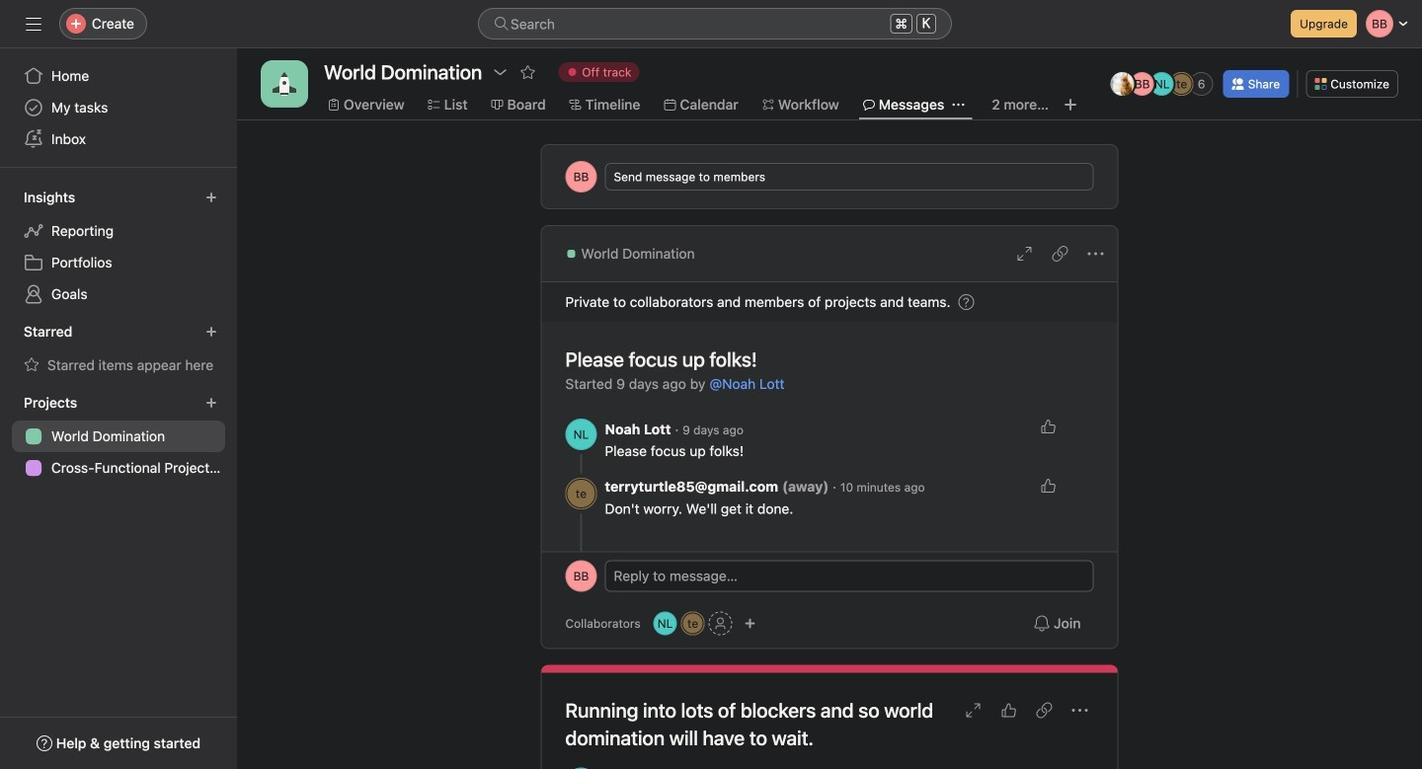 Task type: locate. For each thing, give the bounding box(es) containing it.
open user profile image
[[566, 419, 597, 451]]

full screen image
[[1017, 246, 1033, 262], [966, 703, 982, 719]]

0 likes. click to like this task image
[[1001, 703, 1017, 719]]

2 0 likes. click to like this message comment image from the top
[[1041, 478, 1057, 494]]

show options image
[[492, 64, 508, 80]]

copy link image
[[1037, 703, 1053, 719]]

0 horizontal spatial full screen image
[[966, 703, 982, 719]]

new project or portfolio image
[[205, 397, 217, 409]]

1 vertical spatial full screen image
[[966, 703, 982, 719]]

full screen image for copy link icon on the right top of the page
[[1017, 246, 1033, 262]]

full screen image left copy link icon on the right top of the page
[[1017, 246, 1033, 262]]

new insights image
[[205, 192, 217, 204]]

0 vertical spatial 0 likes. click to like this message comment image
[[1041, 419, 1057, 435]]

None field
[[478, 8, 952, 40]]

add or remove collaborators image
[[654, 612, 677, 636], [745, 618, 756, 630]]

1 vertical spatial 0 likes. click to like this message comment image
[[1041, 478, 1057, 494]]

full screen image left 0 likes. click to like this task icon on the right bottom of the page
[[966, 703, 982, 719]]

1 horizontal spatial full screen image
[[1017, 246, 1033, 262]]

0 vertical spatial full screen image
[[1017, 246, 1033, 262]]

add items to starred image
[[205, 326, 217, 338]]

projects element
[[0, 385, 237, 488]]

more actions image
[[1088, 246, 1104, 262]]

0 likes. click to like this message comment image
[[1041, 419, 1057, 435], [1041, 478, 1057, 494]]

open user profile image
[[566, 561, 597, 592]]

copy link image
[[1053, 246, 1068, 262]]

1 0 likes. click to like this message comment image from the top
[[1041, 419, 1057, 435]]

1 horizontal spatial add or remove collaborators image
[[745, 618, 756, 630]]



Task type: describe. For each thing, give the bounding box(es) containing it.
0 horizontal spatial add or remove collaborators image
[[654, 612, 677, 636]]

tab actions image
[[953, 99, 965, 111]]

starred element
[[0, 314, 237, 385]]

hide sidebar image
[[26, 16, 41, 32]]

global element
[[0, 48, 237, 167]]

insights element
[[0, 180, 237, 314]]

full screen image for 0 likes. click to like this task icon on the right bottom of the page
[[966, 703, 982, 719]]

Search tasks, projects, and more text field
[[478, 8, 952, 40]]

add to starred image
[[520, 64, 536, 80]]

add tab image
[[1063, 97, 1079, 113]]

rocket image
[[273, 72, 296, 96]]



Task type: vqa. For each thing, say whether or not it's contained in the screenshot.
the bottommost 0 likes. Click to like this message comment icon
yes



